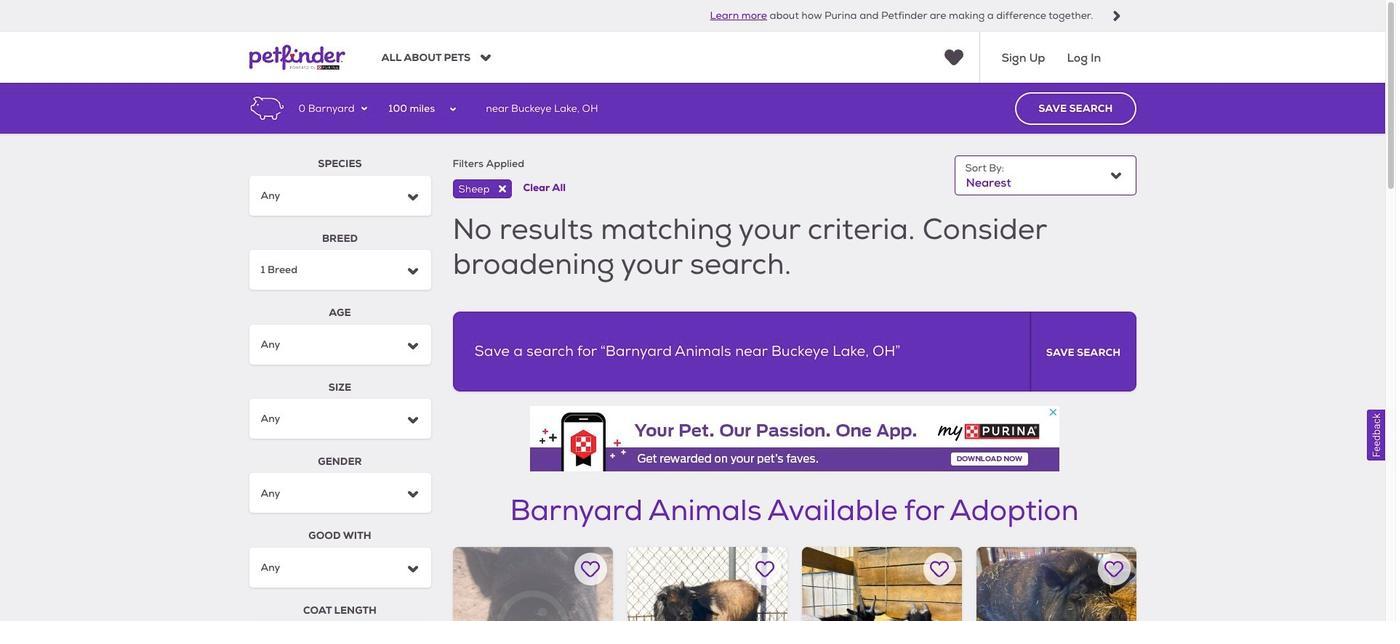 Task type: describe. For each thing, give the bounding box(es) containing it.
toby, adoptable goat, adult male nigerian dwarf, upper sandusky, oh. image
[[627, 548, 787, 622]]

jack and jim , adoptable goat, adult male nigerian dwarf, brownsburg, in. image
[[802, 548, 962, 622]]

petfinder home image
[[249, 32, 345, 83]]



Task type: vqa. For each thing, say whether or not it's contained in the screenshot.
Pistol Annie , adoptable Pot Bellied, Adult Female Vietnamese Pot Bellied, Brownsburg, IN. IMAGE
yes



Task type: locate. For each thing, give the bounding box(es) containing it.
main content
[[0, 83, 1386, 622]]

advertisement element
[[530, 406, 1059, 472]]

odessa, adoptable pot bellied, young female pot bellied, plainfield, in. image
[[453, 548, 613, 622]]

pistol annie , adoptable pot bellied, adult female vietnamese pot bellied, brownsburg, in. image
[[976, 548, 1136, 622]]



